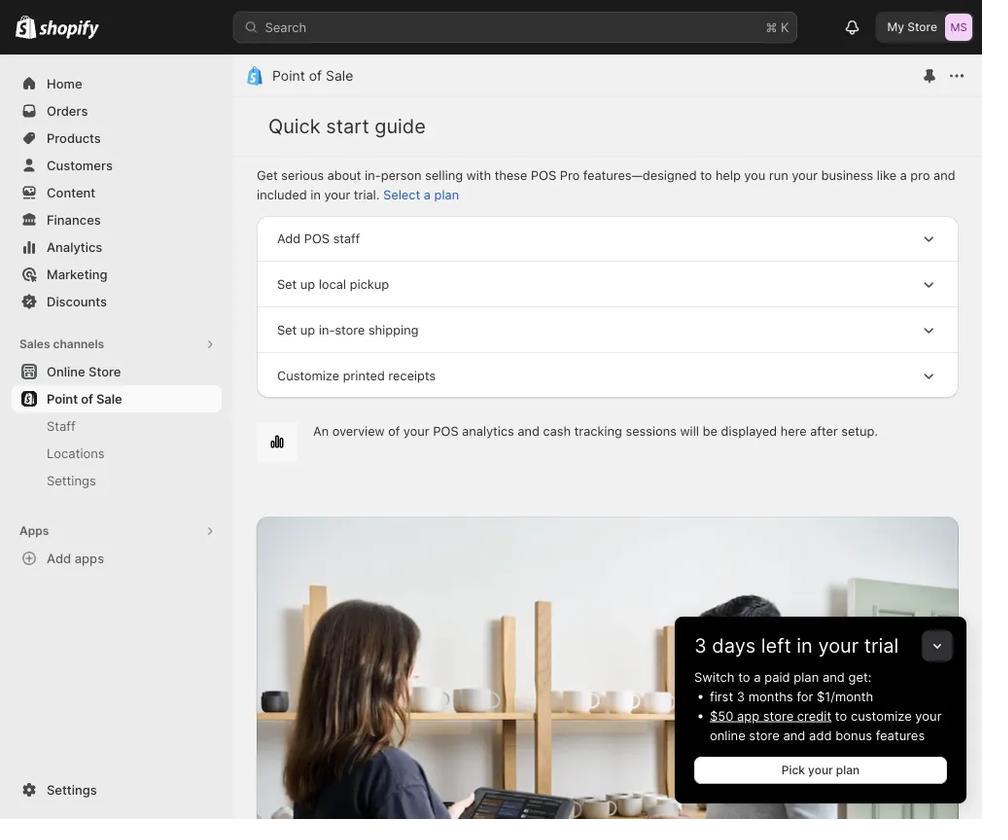 Task type: locate. For each thing, give the bounding box(es) containing it.
point up staff on the bottom
[[47, 391, 78, 406]]

features
[[876, 728, 925, 743]]

0 vertical spatial point of sale
[[272, 68, 354, 84]]

trial
[[865, 634, 899, 658]]

1 settings from the top
[[47, 473, 96, 488]]

switch
[[695, 669, 735, 684]]

your
[[819, 634, 859, 658], [916, 708, 942, 723], [809, 763, 833, 777]]

analytics link
[[12, 234, 222, 261]]

online
[[710, 728, 746, 743]]

start
[[326, 114, 369, 138]]

your up features
[[916, 708, 942, 723]]

to inside to customize your online store and add bonus features
[[836, 708, 848, 723]]

1 settings link from the top
[[12, 467, 222, 494]]

your right pick
[[809, 763, 833, 777]]

pick your plan link
[[695, 757, 948, 784]]

products
[[47, 130, 101, 145]]

0 horizontal spatial plan
[[794, 669, 819, 684]]

locations
[[47, 446, 105, 461]]

0 horizontal spatial 3
[[695, 634, 707, 658]]

and up $1/month
[[823, 669, 845, 684]]

sales channels button
[[12, 331, 222, 358]]

store down sales channels button
[[89, 364, 121, 379]]

marketing link
[[12, 261, 222, 288]]

content link
[[12, 179, 222, 206]]

store down the $50 app store credit
[[750, 728, 780, 743]]

orders link
[[12, 97, 222, 125]]

⌘
[[766, 19, 778, 35]]

my store
[[888, 20, 938, 34]]

online
[[47, 364, 85, 379]]

bonus
[[836, 728, 873, 743]]

add
[[47, 551, 71, 566]]

paid
[[765, 669, 791, 684]]

pick
[[782, 763, 806, 777]]

0 vertical spatial and
[[823, 669, 845, 684]]

1 horizontal spatial point
[[272, 68, 305, 84]]

1 horizontal spatial to
[[836, 708, 848, 723]]

1 horizontal spatial and
[[823, 669, 845, 684]]

1 vertical spatial and
[[784, 728, 806, 743]]

point right "icon for point of sale"
[[272, 68, 305, 84]]

1 vertical spatial point of sale link
[[12, 385, 222, 413]]

1 vertical spatial point
[[47, 391, 78, 406]]

0 horizontal spatial sale
[[96, 391, 122, 406]]

1 vertical spatial settings
[[47, 782, 97, 797]]

1 vertical spatial plan
[[837, 763, 860, 777]]

plan up "for" in the right bottom of the page
[[794, 669, 819, 684]]

0 horizontal spatial of
[[81, 391, 93, 406]]

$1/month
[[817, 689, 874, 704]]

products link
[[12, 125, 222, 152]]

home link
[[12, 70, 222, 97]]

of
[[309, 68, 322, 84], [81, 391, 93, 406]]

1 vertical spatial to
[[836, 708, 848, 723]]

store
[[764, 708, 794, 723], [750, 728, 780, 743]]

shopify image
[[39, 20, 99, 39]]

point of sale down online store
[[47, 391, 122, 406]]

$50 app store credit
[[710, 708, 832, 723]]

staff link
[[12, 413, 222, 440]]

0 vertical spatial store
[[908, 20, 938, 34]]

point of sale link up quick
[[272, 68, 354, 84]]

1 horizontal spatial sale
[[326, 68, 354, 84]]

and inside to customize your online store and add bonus features
[[784, 728, 806, 743]]

online store button
[[0, 358, 234, 385]]

1 vertical spatial of
[[81, 391, 93, 406]]

store down "months"
[[764, 708, 794, 723]]

0 vertical spatial to
[[739, 669, 751, 684]]

add apps button
[[12, 545, 222, 572]]

0 vertical spatial sale
[[326, 68, 354, 84]]

3
[[695, 634, 707, 658], [737, 689, 745, 704]]

app
[[737, 708, 760, 723]]

and
[[823, 669, 845, 684], [784, 728, 806, 743]]

and for store
[[784, 728, 806, 743]]

1 vertical spatial your
[[916, 708, 942, 723]]

to customize your online store and add bonus features
[[710, 708, 942, 743]]

0 horizontal spatial store
[[89, 364, 121, 379]]

plan down bonus
[[837, 763, 860, 777]]

and left add
[[784, 728, 806, 743]]

1 horizontal spatial store
[[908, 20, 938, 34]]

0 horizontal spatial and
[[784, 728, 806, 743]]

point inside point of sale link
[[47, 391, 78, 406]]

2 settings link from the top
[[12, 776, 222, 804]]

of up quick
[[309, 68, 322, 84]]

sale up quick start guide
[[326, 68, 354, 84]]

0 vertical spatial point of sale link
[[272, 68, 354, 84]]

0 vertical spatial of
[[309, 68, 322, 84]]

0 vertical spatial your
[[819, 634, 859, 658]]

my
[[888, 20, 905, 34]]

sale
[[326, 68, 354, 84], [96, 391, 122, 406]]

1 vertical spatial sale
[[96, 391, 122, 406]]

0 horizontal spatial point
[[47, 391, 78, 406]]

point of sale link
[[272, 68, 354, 84], [12, 385, 222, 413]]

1 vertical spatial store
[[750, 728, 780, 743]]

point of sale
[[272, 68, 354, 84], [47, 391, 122, 406]]

store
[[908, 20, 938, 34], [89, 364, 121, 379]]

3 inside dropdown button
[[695, 634, 707, 658]]

pick your plan
[[782, 763, 860, 777]]

2 settings from the top
[[47, 782, 97, 797]]

0 vertical spatial 3
[[695, 634, 707, 658]]

and for plan
[[823, 669, 845, 684]]

1 vertical spatial 3
[[737, 689, 745, 704]]

point
[[272, 68, 305, 84], [47, 391, 78, 406]]

0 vertical spatial settings link
[[12, 467, 222, 494]]

settings link
[[12, 467, 222, 494], [12, 776, 222, 804]]

to down $1/month
[[836, 708, 848, 723]]

your inside to customize your online store and add bonus features
[[916, 708, 942, 723]]

store inside button
[[89, 364, 121, 379]]

to
[[739, 669, 751, 684], [836, 708, 848, 723]]

sales channels
[[19, 337, 104, 351]]

1 horizontal spatial 3
[[737, 689, 745, 704]]

1 vertical spatial settings link
[[12, 776, 222, 804]]

1 horizontal spatial point of sale link
[[272, 68, 354, 84]]

0 horizontal spatial point of sale
[[47, 391, 122, 406]]

customize
[[851, 708, 912, 723]]

point of sale up quick
[[272, 68, 354, 84]]

first
[[710, 689, 734, 704]]

add
[[810, 728, 832, 743]]

settings
[[47, 473, 96, 488], [47, 782, 97, 797]]

$50
[[710, 708, 734, 723]]

store right my
[[908, 20, 938, 34]]

sale down online store link
[[96, 391, 122, 406]]

point of sale link down online store
[[12, 385, 222, 413]]

1 horizontal spatial point of sale
[[272, 68, 354, 84]]

3 right the first
[[737, 689, 745, 704]]

3 days left in your trial element
[[675, 667, 967, 804]]

3 left the days
[[695, 634, 707, 658]]

in
[[797, 634, 813, 658]]

orders
[[47, 103, 88, 118]]

of down online store
[[81, 391, 93, 406]]

1 vertical spatial store
[[89, 364, 121, 379]]

discounts link
[[12, 288, 222, 315]]

1 horizontal spatial plan
[[837, 763, 860, 777]]

plan
[[794, 669, 819, 684], [837, 763, 860, 777]]

0 vertical spatial settings
[[47, 473, 96, 488]]

0 horizontal spatial to
[[739, 669, 751, 684]]

to left a
[[739, 669, 751, 684]]

icon for point of sale image
[[245, 66, 265, 86]]

your right in
[[819, 634, 859, 658]]

⌘ k
[[766, 19, 790, 35]]

months
[[749, 689, 794, 704]]



Task type: describe. For each thing, give the bounding box(es) containing it.
3 days left in your trial button
[[675, 617, 967, 658]]

apps
[[75, 551, 104, 566]]

sales
[[19, 337, 50, 351]]

for
[[797, 689, 814, 704]]

search
[[265, 19, 307, 35]]

1 horizontal spatial of
[[309, 68, 322, 84]]

my store image
[[946, 14, 973, 41]]

0 vertical spatial store
[[764, 708, 794, 723]]

store for online store
[[89, 364, 121, 379]]

0 horizontal spatial point of sale link
[[12, 385, 222, 413]]

customers
[[47, 158, 113, 173]]

store inside to customize your online store and add bonus features
[[750, 728, 780, 743]]

apps
[[19, 524, 49, 538]]

staff
[[47, 418, 76, 433]]

analytics
[[47, 239, 102, 254]]

quick
[[269, 114, 321, 138]]

0 vertical spatial plan
[[794, 669, 819, 684]]

first 3 months for $1/month
[[710, 689, 874, 704]]

3 days left in your trial
[[695, 634, 899, 658]]

content
[[47, 185, 96, 200]]

discounts
[[47, 294, 107, 309]]

left
[[762, 634, 792, 658]]

guide
[[375, 114, 426, 138]]

customers link
[[12, 152, 222, 179]]

a
[[754, 669, 761, 684]]

get:
[[849, 669, 872, 684]]

apps button
[[12, 518, 222, 545]]

credit
[[798, 708, 832, 723]]

switch to a paid plan and get:
[[695, 669, 872, 684]]

shopify image
[[16, 15, 36, 39]]

channels
[[53, 337, 104, 351]]

store for my store
[[908, 20, 938, 34]]

1 vertical spatial point of sale
[[47, 391, 122, 406]]

0 vertical spatial point
[[272, 68, 305, 84]]

online store link
[[12, 358, 222, 385]]

days
[[713, 634, 756, 658]]

online store
[[47, 364, 121, 379]]

your inside dropdown button
[[819, 634, 859, 658]]

quick start guide
[[269, 114, 426, 138]]

2 vertical spatial your
[[809, 763, 833, 777]]

finances
[[47, 212, 101, 227]]

add apps
[[47, 551, 104, 566]]

$50 app store credit link
[[710, 708, 832, 723]]

k
[[781, 19, 790, 35]]

finances link
[[12, 206, 222, 234]]

home
[[47, 76, 82, 91]]

locations link
[[12, 440, 222, 467]]

marketing
[[47, 267, 108, 282]]



Task type: vqa. For each thing, say whether or not it's contained in the screenshot.
Quick start guide
yes



